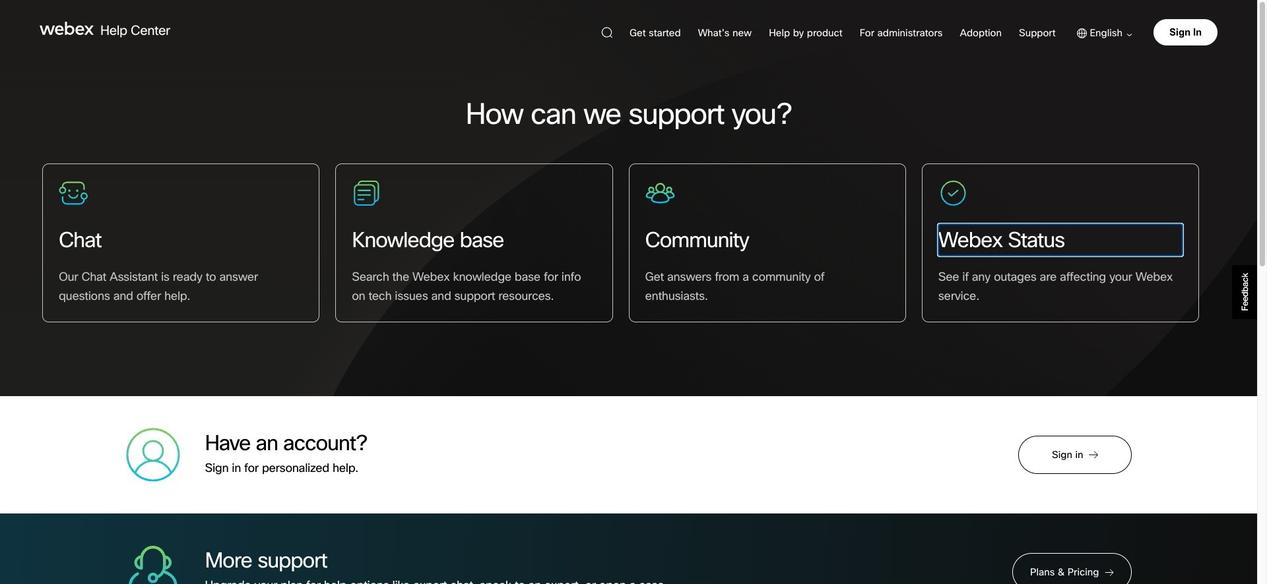 Task type: locate. For each thing, give the bounding box(es) containing it.
2 horizontal spatial webex chat assistance image
[[938, 180, 968, 207]]

webex chat assistance image
[[59, 180, 88, 207], [645, 180, 675, 207], [938, 180, 968, 207]]

0 vertical spatial icon image
[[1089, 451, 1098, 459]]

icon image
[[1089, 451, 1098, 459], [126, 546, 180, 585]]

1 webex chat assistance image from the left
[[59, 180, 88, 207]]

0 horizontal spatial icon image
[[126, 546, 180, 585]]

0 horizontal spatial webex chat assistance image
[[59, 180, 88, 207]]

1 horizontal spatial webex chat assistance image
[[645, 180, 675, 207]]

avatar image
[[126, 428, 180, 482]]

search icon image
[[601, 27, 612, 38]]



Task type: vqa. For each thing, say whether or not it's contained in the screenshot.
Chat Help image
no



Task type: describe. For each thing, give the bounding box(es) containing it.
1 horizontal spatial icon image
[[1089, 451, 1098, 459]]

arrow icon image
[[1104, 569, 1114, 576]]

webex chat assistance image
[[352, 180, 382, 207]]

2 webex chat assistance image from the left
[[645, 180, 675, 207]]

1 vertical spatial icon image
[[126, 546, 180, 585]]

webex logo image
[[40, 22, 94, 35]]

arrow image
[[1123, 34, 1132, 36]]

3 webex chat assistance image from the left
[[938, 180, 968, 207]]



